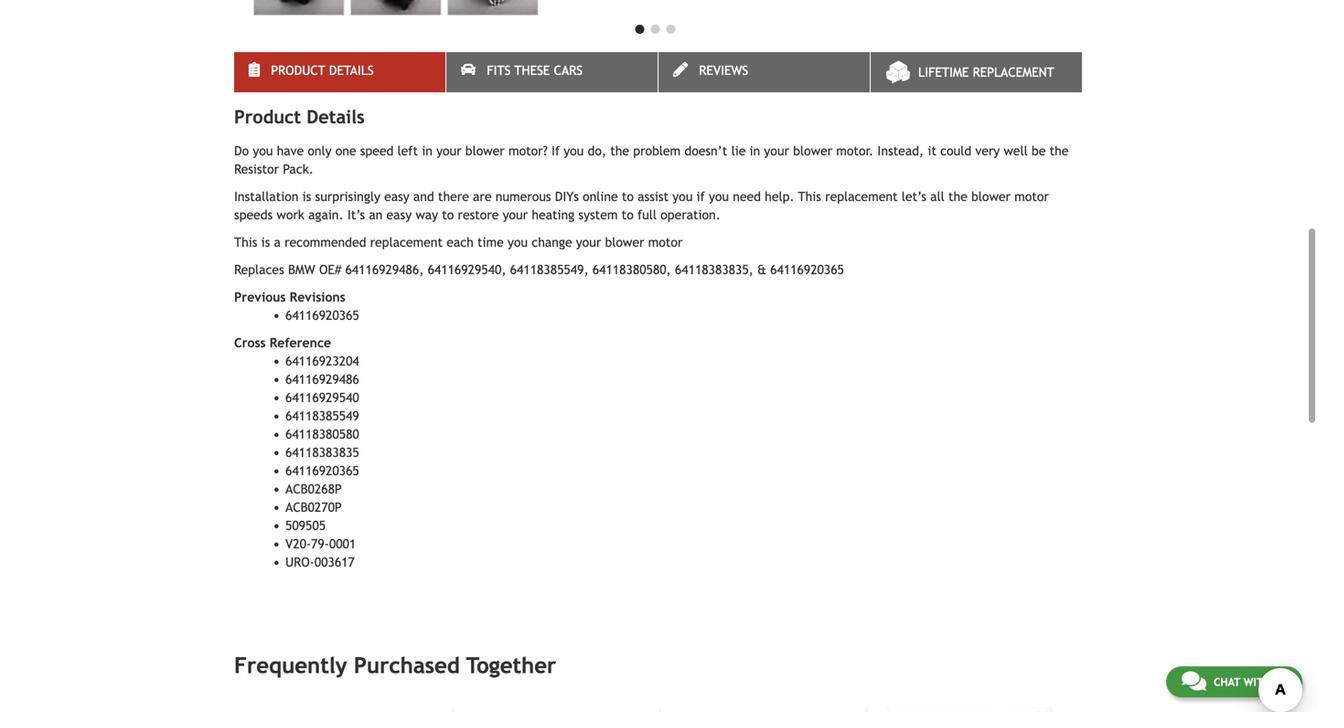 Task type: describe. For each thing, give the bounding box(es) containing it.
together
[[466, 653, 556, 679]]

fits these cars link
[[446, 52, 658, 93]]

time
[[477, 235, 504, 250]]

replaces bmw oe# 64116929486, 64116929540, 64118385549, 64118380580, 64118383835, & 64116920365
[[234, 263, 844, 277]]

lifetime replacement
[[918, 65, 1054, 80]]

0 horizontal spatial this
[[234, 235, 257, 250]]

acb0270p
[[285, 500, 342, 515]]

64116929540
[[285, 391, 359, 405]]

change
[[532, 235, 572, 250]]

509505
[[285, 519, 326, 533]]

your right 'left'
[[436, 144, 461, 158]]

0 vertical spatial product details
[[271, 63, 374, 78]]

help.
[[765, 189, 794, 204]]

your inside installation is surprisingly easy and there are numerous diys online to assist you if you need help. this replacement let's all the blower motor speeds work again. it's an easy way to restore your heating system to full operation.
[[503, 208, 528, 222]]

0 horizontal spatial the
[[610, 144, 629, 158]]

motor.
[[836, 144, 874, 158]]

only
[[308, 144, 332, 158]]

64116920365 for cross reference 64116923204 64116929486 64116929540 64118385549 64118380580 64118383835 64116920365 acb0268p acb0270p 509505 v20-79-0001 uro-003617
[[285, 464, 359, 478]]

if
[[551, 144, 560, 158]]

it's
[[347, 208, 365, 222]]

be
[[1032, 144, 1046, 158]]

well
[[1004, 144, 1028, 158]]

purchased
[[354, 653, 460, 679]]

product details link
[[234, 52, 445, 93]]

do you have only one speed left in your blower motor? if you do, the problem doesn't lie in your blower motor. instead, it could very well be the resistor pack.
[[234, 144, 1069, 177]]

full
[[637, 208, 657, 222]]

this inside installation is surprisingly easy and there are numerous diys online to assist you if you need help. this replacement let's all the blower motor speeds work again. it's an easy way to restore your heating system to full operation.
[[798, 189, 821, 204]]

1 vertical spatial motor
[[648, 235, 683, 250]]

uro-
[[285, 555, 314, 570]]

do
[[234, 144, 249, 158]]

could
[[940, 144, 971, 158]]

cross
[[234, 336, 266, 350]]

0 vertical spatial details
[[329, 63, 374, 78]]

0 vertical spatial easy
[[384, 189, 409, 204]]

system
[[578, 208, 618, 222]]

v20-
[[285, 537, 311, 552]]

lifetime replacement link
[[871, 52, 1082, 93]]

1 in from the left
[[422, 144, 432, 158]]

blower down full
[[605, 235, 644, 250]]

us
[[1274, 676, 1287, 689]]

64118380580
[[285, 427, 359, 442]]

2 es#2534796 - 64116923204 - blower motor resistor - used to control the speed of the blower motor - uro - bmw image from the left
[[350, 0, 441, 16]]

the inside installation is surprisingly easy and there are numerous diys online to assist you if you need help. this replacement let's all the blower motor speeds work again. it's an easy way to restore your heating system to full operation.
[[948, 189, 967, 204]]

doesn't
[[684, 144, 727, 158]]

comments image
[[1182, 670, 1206, 692]]

have
[[277, 144, 304, 158]]

recommended
[[285, 235, 366, 250]]

motor?
[[508, 144, 548, 158]]

online
[[583, 189, 618, 204]]

surprisingly
[[315, 189, 380, 204]]

replaces
[[234, 263, 284, 277]]

acb0268p
[[285, 482, 342, 497]]

2 horizontal spatial the
[[1050, 144, 1069, 158]]

is for installation
[[302, 189, 311, 204]]

heating
[[532, 208, 575, 222]]

revisions
[[290, 290, 345, 305]]

reviews link
[[659, 52, 870, 93]]

previous revisions 64116920365
[[234, 290, 359, 323]]

an
[[369, 208, 383, 222]]

to down there
[[442, 208, 454, 222]]

bmw
[[288, 263, 315, 277]]

diys
[[555, 189, 579, 204]]

lifetime
[[918, 65, 969, 80]]

assist
[[638, 189, 669, 204]]

003617
[[314, 555, 355, 570]]

chat with us
[[1214, 676, 1287, 689]]

with
[[1243, 676, 1270, 689]]

if
[[697, 189, 705, 204]]

installation is surprisingly easy and there are numerous diys online to assist you if you need help. this replacement let's all the blower motor speeds work again. it's an easy way to restore your heating system to full operation.
[[234, 189, 1049, 222]]

a
[[274, 235, 281, 250]]

3 es#2534796 - 64116923204 - blower motor resistor - used to control the speed of the blower motor - uro - bmw image from the left
[[447, 0, 538, 16]]

your down system
[[576, 235, 601, 250]]

these
[[514, 63, 550, 78]]

operation.
[[661, 208, 721, 222]]

0 horizontal spatial replacement
[[370, 235, 443, 250]]

work
[[277, 208, 304, 222]]



Task type: locate. For each thing, give the bounding box(es) containing it.
left
[[397, 144, 418, 158]]

replacement
[[973, 65, 1054, 80]]

frequently
[[234, 653, 347, 679]]

0 horizontal spatial in
[[422, 144, 432, 158]]

in right 'left'
[[422, 144, 432, 158]]

need
[[733, 189, 761, 204]]

2 horizontal spatial es#2534796 - 64116923204 - blower motor resistor - used to control the speed of the blower motor - uro - bmw image
[[447, 0, 538, 16]]

is
[[302, 189, 311, 204], [261, 235, 270, 250]]

all
[[930, 189, 945, 204]]

product details up have
[[234, 106, 365, 128]]

numerous
[[495, 189, 551, 204]]

there
[[438, 189, 469, 204]]

let's
[[902, 189, 926, 204]]

1 horizontal spatial replacement
[[825, 189, 898, 204]]

the
[[610, 144, 629, 158], [1050, 144, 1069, 158], [948, 189, 967, 204]]

speeds
[[234, 208, 273, 222]]

reference
[[270, 336, 331, 350]]

this right help.
[[798, 189, 821, 204]]

chat with us link
[[1166, 667, 1302, 698]]

blower down very
[[971, 189, 1011, 204]]

oe#
[[319, 263, 341, 277]]

1 horizontal spatial es#2534796 - 64116923204 - blower motor resistor - used to control the speed of the blower motor - uro - bmw image
[[350, 0, 441, 16]]

0 vertical spatial replacement
[[825, 189, 898, 204]]

fits
[[487, 63, 511, 78]]

&
[[757, 263, 766, 277]]

es#2534796 - 64116923204 - blower motor resistor - used to control the speed of the blower motor - uro - bmw image
[[253, 0, 344, 16], [350, 0, 441, 16], [447, 0, 538, 16]]

64116920365
[[770, 263, 844, 277], [285, 308, 359, 323], [285, 464, 359, 478]]

0 horizontal spatial motor
[[648, 235, 683, 250]]

windshield cowl - e46 coupe and convertible image
[[885, 707, 1053, 712]]

it
[[928, 144, 936, 158]]

are
[[473, 189, 492, 204]]

in right lie
[[750, 144, 760, 158]]

reviews
[[699, 63, 748, 78]]

1 vertical spatial easy
[[386, 208, 412, 222]]

this down speeds at the left
[[234, 235, 257, 250]]

1 horizontal spatial is
[[302, 189, 311, 204]]

1 horizontal spatial the
[[948, 189, 967, 204]]

the right do,
[[610, 144, 629, 158]]

is left a
[[261, 235, 270, 250]]

64116920365 down revisions
[[285, 308, 359, 323]]

64118383835
[[285, 446, 359, 460]]

0 vertical spatial 64116920365
[[770, 263, 844, 277]]

motor up the 64118380580, 64118383835,
[[648, 235, 683, 250]]

is up work
[[302, 189, 311, 204]]

the right all
[[948, 189, 967, 204]]

easy left and
[[384, 189, 409, 204]]

64118380580, 64118383835,
[[592, 263, 753, 277]]

0 horizontal spatial is
[[261, 235, 270, 250]]

previous
[[234, 290, 286, 305]]

your down numerous
[[503, 208, 528, 222]]

lie
[[731, 144, 746, 158]]

is for this
[[261, 235, 270, 250]]

easy right an
[[386, 208, 412, 222]]

blower
[[465, 144, 505, 158], [793, 144, 832, 158], [971, 189, 1011, 204], [605, 235, 644, 250]]

each
[[447, 235, 474, 250]]

64118385549
[[285, 409, 359, 424]]

details
[[329, 63, 374, 78], [307, 106, 365, 128]]

1 es#2534796 - 64116923204 - blower motor resistor - used to control the speed of the blower motor - uro - bmw image from the left
[[253, 0, 344, 16]]

this is a recommended replacement each time you change your blower motor
[[234, 235, 683, 250]]

way
[[416, 208, 438, 222]]

you
[[253, 144, 273, 158], [564, 144, 584, 158], [672, 189, 693, 204], [709, 189, 729, 204], [508, 235, 528, 250]]

1 horizontal spatial this
[[798, 189, 821, 204]]

1 vertical spatial is
[[261, 235, 270, 250]]

to left full
[[622, 208, 634, 222]]

again.
[[308, 208, 344, 222]]

64116920365 right &
[[770, 263, 844, 277]]

0 vertical spatial motor
[[1014, 189, 1049, 204]]

pack.
[[283, 162, 314, 177]]

to left the assist at top
[[622, 189, 634, 204]]

1 vertical spatial replacement
[[370, 235, 443, 250]]

motor inside installation is surprisingly easy and there are numerous diys online to assist you if you need help. this replacement let's all the blower motor speeds work again. it's an easy way to restore your heating system to full operation.
[[1014, 189, 1049, 204]]

0 vertical spatial product
[[271, 63, 325, 78]]

replacement inside installation is surprisingly easy and there are numerous diys online to assist you if you need help. this replacement let's all the blower motor speeds work again. it's an easy way to restore your heating system to full operation.
[[825, 189, 898, 204]]

64116920365 inside the cross reference 64116923204 64116929486 64116929540 64118385549 64118380580 64118383835 64116920365 acb0268p acb0270p 509505 v20-79-0001 uro-003617
[[285, 464, 359, 478]]

1 vertical spatial this
[[234, 235, 257, 250]]

2 in from the left
[[750, 144, 760, 158]]

your right lie
[[764, 144, 789, 158]]

64118385549,
[[510, 263, 589, 277]]

2 vertical spatial 64116920365
[[285, 464, 359, 478]]

resistor
[[234, 162, 279, 177]]

0 horizontal spatial es#2534796 - 64116923204 - blower motor resistor - used to control the speed of the blower motor - uro - bmw image
[[253, 0, 344, 16]]

blower left motor.
[[793, 144, 832, 158]]

product details up only in the left of the page
[[271, 63, 374, 78]]

0 vertical spatial is
[[302, 189, 311, 204]]

frequently purchased together
[[234, 653, 556, 679]]

1 vertical spatial details
[[307, 106, 365, 128]]

restore
[[458, 208, 499, 222]]

0001
[[329, 537, 356, 552]]

chat
[[1214, 676, 1240, 689]]

0 vertical spatial this
[[798, 189, 821, 204]]

64116920365 inside previous revisions 64116920365
[[285, 308, 359, 323]]

the right be
[[1050, 144, 1069, 158]]

64116920365 down 64118383835
[[285, 464, 359, 478]]

1 horizontal spatial motor
[[1014, 189, 1049, 204]]

do,
[[588, 144, 606, 158]]

1 vertical spatial 64116920365
[[285, 308, 359, 323]]

1 horizontal spatial in
[[750, 144, 760, 158]]

blower inside installation is surprisingly easy and there are numerous diys online to assist you if you need help. this replacement let's all the blower motor speeds work again. it's an easy way to restore your heating system to full operation.
[[971, 189, 1011, 204]]

motor
[[1014, 189, 1049, 204], [648, 235, 683, 250]]

64116929540,
[[428, 263, 506, 277]]

64116929486
[[285, 372, 359, 387]]

product
[[271, 63, 325, 78], [234, 106, 301, 128]]

64116929486,
[[345, 263, 424, 277]]

cars
[[554, 63, 583, 78]]

64116923204
[[285, 354, 359, 369]]

speed
[[360, 144, 394, 158]]

cross reference 64116923204 64116929486 64116929540 64118385549 64118380580 64118383835 64116920365 acb0268p acb0270p 509505 v20-79-0001 uro-003617
[[234, 336, 359, 570]]

instead,
[[877, 144, 924, 158]]

to
[[622, 189, 634, 204], [442, 208, 454, 222], [622, 208, 634, 222]]

motor down be
[[1014, 189, 1049, 204]]

79-
[[311, 537, 329, 552]]

installation
[[234, 189, 299, 204]]

1 vertical spatial product details
[[234, 106, 365, 128]]

is inside installation is surprisingly easy and there are numerous diys online to assist you if you need help. this replacement let's all the blower motor speeds work again. it's an easy way to restore your heating system to full operation.
[[302, 189, 311, 204]]

blower left motor?
[[465, 144, 505, 158]]

one
[[335, 144, 356, 158]]

replacement down motor.
[[825, 189, 898, 204]]

problem
[[633, 144, 681, 158]]

1 vertical spatial product
[[234, 106, 301, 128]]

very
[[975, 144, 1000, 158]]

and
[[413, 189, 434, 204]]

replacement
[[825, 189, 898, 204], [370, 235, 443, 250]]

64116920365 for replaces bmw oe# 64116929486, 64116929540, 64118385549, 64118380580, 64118383835, & 64116920365
[[770, 263, 844, 277]]

product details
[[271, 63, 374, 78], [234, 106, 365, 128]]

replacement down way on the top
[[370, 235, 443, 250]]



Task type: vqa. For each thing, say whether or not it's contained in the screenshot.
OE
no



